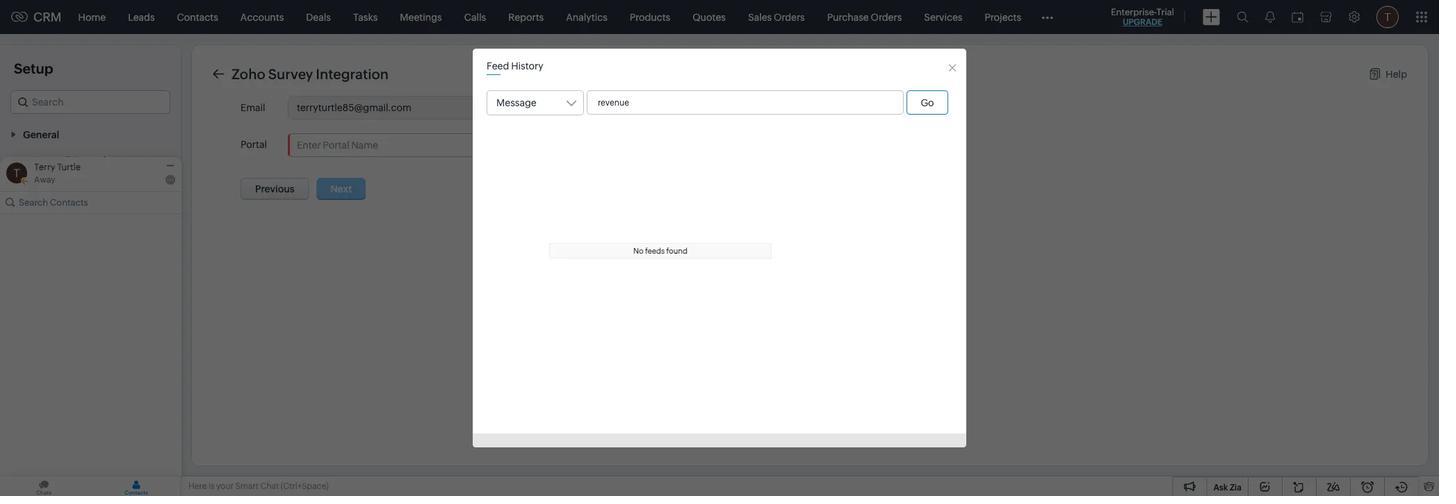 Task type: locate. For each thing, give the bounding box(es) containing it.
calendar image
[[1292, 11, 1304, 23]]

enterprise-
[[1111, 7, 1157, 17]]

help
[[1386, 68, 1407, 80]]

quotes
[[693, 11, 726, 23]]

1 orders from the left
[[774, 11, 805, 23]]

services link
[[913, 0, 974, 34]]

away
[[34, 175, 55, 185]]

crm
[[33, 10, 62, 24]]

reports
[[508, 11, 544, 23]]

0 horizontal spatial orders
[[774, 11, 805, 23]]

products
[[630, 11, 670, 23]]

projects
[[985, 11, 1021, 23]]

ask zia
[[1214, 483, 1242, 492]]

deals link
[[295, 0, 342, 34]]

feed history
[[487, 60, 543, 72]]

chats image
[[0, 477, 88, 496]]

analytics
[[566, 11, 608, 23]]

services
[[924, 11, 963, 23]]

terry
[[34, 162, 55, 172]]

configure
[[777, 101, 820, 111]]

turtle
[[57, 162, 81, 172]]

contacts
[[177, 11, 218, 23]]

Search text field
[[587, 90, 904, 115]]

quotes link
[[682, 0, 737, 34]]

profile image
[[1377, 6, 1399, 28]]

marketplace region
[[0, 355, 181, 446]]

None button
[[907, 90, 948, 115]]

1 horizontal spatial orders
[[871, 11, 902, 23]]

no feeds found
[[633, 247, 688, 256]]

meetings
[[400, 11, 442, 23]]

orders
[[774, 11, 805, 23], [871, 11, 902, 23]]

home link
[[67, 0, 117, 34]]

2 orders from the left
[[871, 11, 902, 23]]

contacts image
[[92, 477, 180, 496]]

terry turtle
[[34, 162, 81, 172]]

create menu image
[[1203, 9, 1220, 25]]

purchase orders
[[827, 11, 902, 23]]

is
[[209, 482, 215, 491]]

analytics link
[[555, 0, 619, 34]]

smart
[[235, 482, 259, 491]]

orders right purchase
[[871, 11, 902, 23]]

profile element
[[1368, 0, 1407, 34]]

sales
[[748, 11, 772, 23]]

crm link
[[11, 10, 62, 24]]

survey
[[268, 66, 313, 82]]

another
[[821, 101, 854, 111]]

reports link
[[497, 0, 555, 34]]

here
[[188, 482, 207, 491]]

projects link
[[974, 0, 1033, 34]]

orders right 'sales'
[[774, 11, 805, 23]]

deals
[[306, 11, 331, 23]]

purchase
[[827, 11, 869, 23]]

Search Contacts text field
[[19, 192, 164, 213]]

zia
[[1230, 483, 1242, 492]]

leads link
[[117, 0, 166, 34]]



Task type: describe. For each thing, give the bounding box(es) containing it.
upgrade
[[1123, 17, 1163, 27]]

orders for sales orders
[[774, 11, 805, 23]]

contacts link
[[166, 0, 229, 34]]

no
[[633, 247, 644, 256]]

tasks
[[353, 11, 378, 23]]

Enter email address text field
[[289, 97, 765, 119]]

signals image
[[1265, 11, 1275, 23]]

search image
[[1237, 11, 1249, 23]]

sales orders link
[[737, 0, 816, 34]]

integration
[[316, 66, 389, 82]]

products link
[[619, 0, 682, 34]]

setup
[[14, 60, 53, 76]]

zoho survey integration
[[232, 66, 389, 82]]

message
[[496, 97, 537, 108]]

search element
[[1229, 0, 1257, 34]]

create menu element
[[1195, 0, 1229, 34]]

portal
[[883, 101, 908, 111]]

ask
[[1214, 483, 1228, 492]]

accounts
[[240, 11, 284, 23]]

accounts link
[[229, 0, 295, 34]]

leads
[[128, 11, 155, 23]]

your
[[216, 482, 234, 491]]

history
[[511, 60, 543, 72]]

previous
[[255, 184, 295, 195]]

here is your smart chat (ctrl+space)
[[188, 482, 329, 491]]

orders for purchase orders
[[871, 11, 902, 23]]

signals element
[[1257, 0, 1284, 34]]

chat
[[260, 482, 279, 491]]

portal
[[241, 139, 267, 150]]

zoho
[[232, 66, 265, 82]]

feed
[[487, 60, 509, 72]]

email
[[241, 102, 265, 113]]

purchase orders link
[[816, 0, 913, 34]]

configure another user's portal
[[777, 101, 908, 111]]

previous button
[[241, 178, 309, 200]]

feeds
[[645, 247, 665, 256]]

enterprise-trial upgrade
[[1111, 7, 1174, 27]]

found
[[666, 247, 688, 256]]

tasks link
[[342, 0, 389, 34]]

calls
[[464, 11, 486, 23]]

meetings link
[[389, 0, 453, 34]]

user's
[[856, 101, 881, 111]]

home
[[78, 11, 106, 23]]

sales orders
[[748, 11, 805, 23]]

(ctrl+space)
[[281, 482, 329, 491]]

calls link
[[453, 0, 497, 34]]

trial
[[1157, 7, 1174, 17]]

Enter Portal Name text field
[[289, 134, 765, 156]]



Task type: vqa. For each thing, say whether or not it's contained in the screenshot.
text box
no



